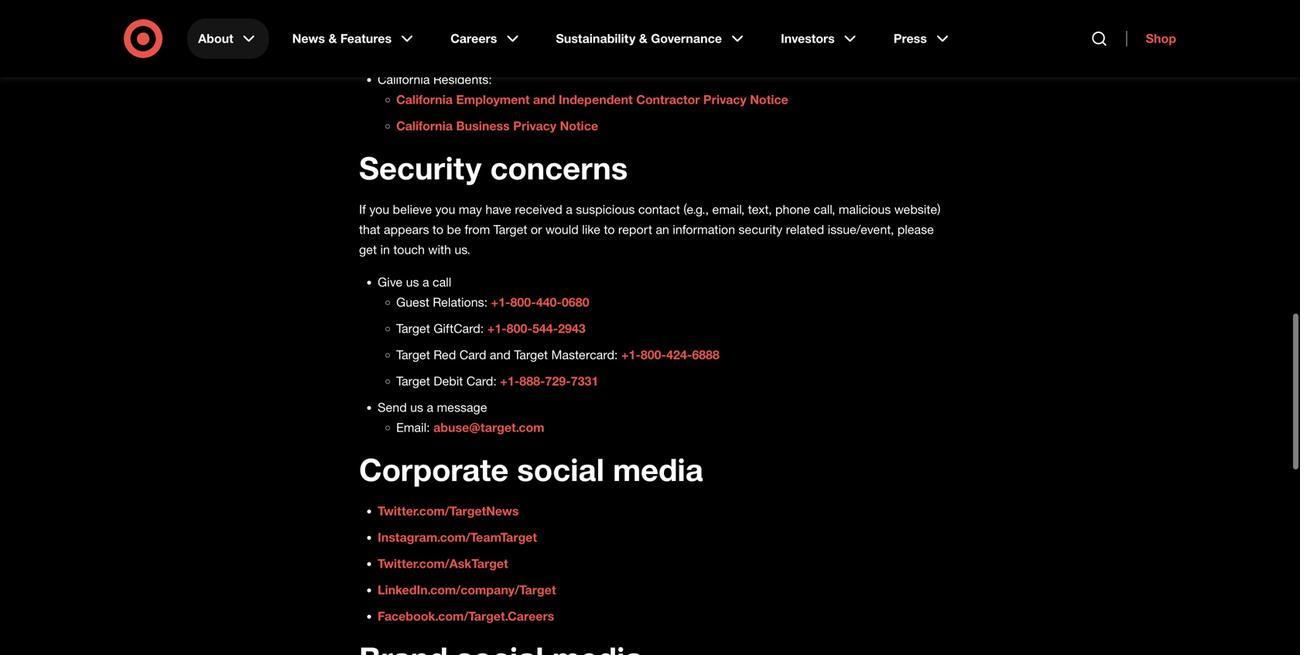 Task type: describe. For each thing, give the bounding box(es) containing it.
+1-888-729-7331 link
[[500, 374, 599, 389]]

california for california employment and independent contractor privacy notice
[[396, 92, 453, 107]]

california business privacy notice link
[[396, 118, 599, 134]]

+1-800-424-6888 link
[[622, 348, 720, 363]]

a for call
[[423, 275, 429, 290]]

+1- right card:
[[500, 374, 520, 389]]

investors
[[781, 31, 835, 46]]

visit
[[424, 19, 446, 34]]

retail privacy policy link
[[471, 19, 591, 34]]

6888
[[692, 348, 720, 363]]

giftcard:
[[434, 321, 484, 336]]

governance
[[651, 31, 722, 46]]

policy
[[555, 19, 591, 34]]

with
[[428, 242, 451, 257]]

send us a message email: abuse@target.com
[[378, 400, 545, 436]]

give
[[378, 275, 403, 290]]

sustainability
[[556, 31, 636, 46]]

sustainability & governance link
[[545, 19, 758, 59]]

if you believe you may have received a suspicious contact (e.g., email, text, phone call, malicious website) that appears to be from target or would like to report an information security related issue/event, please get in touch with us.
[[359, 202, 941, 257]]

from
[[465, 222, 490, 237]]

or
[[531, 222, 542, 237]]

abuse@target.com link
[[434, 420, 545, 436]]

440-
[[536, 295, 562, 310]]

a for message
[[427, 400, 434, 415]]

residents:
[[434, 72, 492, 87]]

website)
[[895, 202, 941, 217]]

believe
[[393, 202, 432, 217]]

target giftcard: +1-800-544-2943
[[396, 321, 586, 336]]

888-
[[520, 374, 546, 389]]

guests: visit our retail privacy policy career privacy statement
[[378, 19, 743, 61]]

1 you from the left
[[370, 202, 390, 217]]

call,
[[814, 202, 836, 217]]

careers link
[[440, 19, 533, 59]]

mastercard:
[[552, 348, 618, 363]]

corporate social media
[[359, 451, 704, 489]]

target debit card: +1-888-729-7331
[[396, 374, 599, 389]]

news & features
[[292, 31, 392, 46]]

retail
[[471, 19, 505, 34]]

touch
[[394, 242, 425, 257]]

facebook.com/target.careers
[[378, 609, 555, 624]]

0 horizontal spatial and
[[490, 348, 511, 363]]

(e.g.,
[[684, 202, 709, 217]]

features
[[341, 31, 392, 46]]

security
[[739, 222, 783, 237]]

2 vertical spatial 800-
[[641, 348, 667, 363]]

twitter.com/targetnews link
[[378, 504, 519, 519]]

information
[[673, 222, 736, 237]]

call
[[433, 275, 452, 290]]

guests:
[[378, 19, 421, 34]]

security concerns
[[359, 149, 628, 187]]

about link
[[187, 19, 269, 59]]

social
[[518, 451, 605, 489]]

instagram.com/teamtarget
[[378, 530, 537, 545]]

1 horizontal spatial notice
[[750, 92, 789, 107]]

privacy up 'concerns'
[[514, 118, 557, 134]]

card:
[[467, 374, 497, 389]]

target for target red card and target mastercard:
[[396, 348, 430, 363]]

message
[[437, 400, 487, 415]]

independent
[[559, 92, 633, 107]]

like
[[582, 222, 601, 237]]

privacy right the career
[[635, 46, 679, 61]]

shop link
[[1127, 31, 1177, 46]]

phone
[[776, 202, 811, 217]]

text,
[[749, 202, 772, 217]]

our
[[449, 19, 468, 34]]

california for california residents:
[[378, 72, 430, 87]]

investors link
[[770, 19, 871, 59]]

red
[[434, 348, 456, 363]]

news
[[292, 31, 325, 46]]

800- for 544-
[[507, 321, 533, 336]]

careers
[[451, 31, 497, 46]]

have
[[486, 202, 512, 217]]

security
[[359, 149, 482, 187]]

a inside if you believe you may have received a suspicious contact (e.g., email, text, phone call, malicious website) that appears to be from target or would like to report an information security related issue/event, please get in touch with us.
[[566, 202, 573, 217]]



Task type: locate. For each thing, give the bounding box(es) containing it.
1 vertical spatial california
[[396, 92, 453, 107]]

target left red
[[396, 348, 430, 363]]

800- up +1-800-544-2943 link
[[511, 295, 536, 310]]

& inside news & features "link"
[[329, 31, 337, 46]]

2 you from the left
[[436, 202, 456, 217]]

target down have in the top of the page
[[494, 222, 528, 237]]

+1-800-544-2943 link
[[488, 321, 586, 336]]

in
[[381, 242, 390, 257]]

press link
[[883, 19, 963, 59]]

report
[[619, 222, 653, 237]]

729-
[[546, 374, 571, 389]]

and right employment
[[533, 92, 556, 107]]

linkedin.com/company/target link
[[378, 583, 556, 598]]

suspicious
[[576, 202, 635, 217]]

and
[[533, 92, 556, 107], [490, 348, 511, 363]]

business
[[456, 118, 510, 134]]

us inside send us a message email: abuse@target.com
[[411, 400, 424, 415]]

malicious
[[839, 202, 892, 217]]

us for give
[[406, 275, 419, 290]]

target red card and target mastercard: +1-800-424-6888
[[396, 348, 720, 363]]

facebook.com/target.careers link
[[378, 609, 555, 624]]

you right if
[[370, 202, 390, 217]]

target down "guest" on the left top of the page
[[396, 321, 430, 336]]

a inside send us a message email: abuse@target.com
[[427, 400, 434, 415]]

800- left 6888
[[641, 348, 667, 363]]

& for governance
[[639, 31, 648, 46]]

& inside sustainability & governance link
[[639, 31, 648, 46]]

guest
[[396, 295, 430, 310]]

+1-800-440-0680 link
[[491, 295, 590, 310]]

1 horizontal spatial to
[[604, 222, 615, 237]]

press
[[894, 31, 928, 46]]

0 horizontal spatial you
[[370, 202, 390, 217]]

1 horizontal spatial you
[[436, 202, 456, 217]]

800-
[[511, 295, 536, 310], [507, 321, 533, 336], [641, 348, 667, 363]]

relations:
[[433, 295, 488, 310]]

1 vertical spatial a
[[423, 275, 429, 290]]

0 vertical spatial a
[[566, 202, 573, 217]]

0 horizontal spatial notice
[[560, 118, 599, 134]]

send
[[378, 400, 407, 415]]

debit
[[434, 374, 463, 389]]

contact
[[639, 202, 681, 217]]

0 vertical spatial california
[[378, 72, 430, 87]]

news & features link
[[282, 19, 428, 59]]

+1- up the target giftcard: +1-800-544-2943
[[491, 295, 511, 310]]

california business privacy notice
[[396, 118, 599, 134]]

us for send
[[411, 400, 424, 415]]

california up security
[[396, 118, 453, 134]]

a up email:
[[427, 400, 434, 415]]

that
[[359, 222, 381, 237]]

us up "guest" on the left top of the page
[[406, 275, 419, 290]]

twitter.com/asktarget link
[[378, 557, 509, 572]]

get
[[359, 242, 377, 257]]

california
[[378, 72, 430, 87], [396, 92, 453, 107], [396, 118, 453, 134]]

statement
[[682, 46, 743, 61]]

linkedin.com/company/target
[[378, 583, 556, 598]]

an
[[656, 222, 670, 237]]

to right like
[[604, 222, 615, 237]]

email,
[[713, 202, 745, 217]]

2 vertical spatial a
[[427, 400, 434, 415]]

7331
[[571, 374, 599, 389]]

1 vertical spatial us
[[411, 400, 424, 415]]

1 vertical spatial 800-
[[507, 321, 533, 336]]

media
[[613, 451, 704, 489]]

800- down +1-800-440-0680 link
[[507, 321, 533, 336]]

0 vertical spatial notice
[[750, 92, 789, 107]]

career
[[592, 46, 632, 61]]

target for target giftcard:
[[396, 321, 430, 336]]

0680
[[562, 295, 590, 310]]

us up email:
[[411, 400, 424, 415]]

corporate
[[359, 451, 509, 489]]

us
[[406, 275, 419, 290], [411, 400, 424, 415]]

a left call
[[423, 275, 429, 290]]

target up send
[[396, 374, 430, 389]]

you up be
[[436, 202, 456, 217]]

target up 888-
[[514, 348, 548, 363]]

0 vertical spatial 800-
[[511, 295, 536, 310]]

1 to from the left
[[433, 222, 444, 237]]

and up target debit card: +1-888-729-7331 at the left bottom of page
[[490, 348, 511, 363]]

1 horizontal spatial &
[[639, 31, 648, 46]]

& right news
[[329, 31, 337, 46]]

+1- down guest relations: +1-800-440-0680
[[488, 321, 507, 336]]

california down 'guests:'
[[378, 72, 430, 87]]

to left be
[[433, 222, 444, 237]]

california employment and independent contractor privacy notice link
[[396, 92, 789, 107]]

guest relations: +1-800-440-0680
[[396, 295, 590, 310]]

0 vertical spatial and
[[533, 92, 556, 107]]

email:
[[396, 420, 430, 436]]

2 vertical spatial california
[[396, 118, 453, 134]]

1 horizontal spatial and
[[533, 92, 556, 107]]

notice down california employment and independent contractor privacy notice
[[560, 118, 599, 134]]

target for target debit card:
[[396, 374, 430, 389]]

privacy right retail
[[509, 19, 552, 34]]

appears
[[384, 222, 429, 237]]

+1- right the mastercard:
[[622, 348, 641, 363]]

california down "california residents:"
[[396, 92, 453, 107]]

& for features
[[329, 31, 337, 46]]

target inside if you believe you may have received a suspicious contact (e.g., email, text, phone call, malicious website) that appears to be from target or would like to report an information security related issue/event, please get in touch with us.
[[494, 222, 528, 237]]

received
[[515, 202, 563, 217]]

0 horizontal spatial &
[[329, 31, 337, 46]]

2 to from the left
[[604, 222, 615, 237]]

about
[[198, 31, 234, 46]]

would
[[546, 222, 579, 237]]

shop
[[1147, 31, 1177, 46]]

be
[[447, 222, 461, 237]]

& right the career
[[639, 31, 648, 46]]

california residents:
[[378, 72, 492, 87]]

card
[[460, 348, 487, 363]]

california for california business privacy notice
[[396, 118, 453, 134]]

us.
[[455, 242, 471, 257]]

544-
[[533, 321, 558, 336]]

abuse@target.com
[[434, 420, 545, 436]]

800- for 440-
[[511, 295, 536, 310]]

424-
[[667, 348, 692, 363]]

issue/event,
[[828, 222, 895, 237]]

you
[[370, 202, 390, 217], [436, 202, 456, 217]]

california employment and independent contractor privacy notice
[[396, 92, 789, 107]]

0 horizontal spatial to
[[433, 222, 444, 237]]

2943
[[558, 321, 586, 336]]

a up would
[[566, 202, 573, 217]]

1 vertical spatial notice
[[560, 118, 599, 134]]

sustainability & governance
[[556, 31, 722, 46]]

may
[[459, 202, 482, 217]]

privacy down statement
[[704, 92, 747, 107]]

concerns
[[491, 149, 628, 187]]

give us a call
[[378, 275, 452, 290]]

1 vertical spatial and
[[490, 348, 511, 363]]

please
[[898, 222, 935, 237]]

related
[[786, 222, 825, 237]]

notice
[[750, 92, 789, 107], [560, 118, 599, 134]]

1 & from the left
[[329, 31, 337, 46]]

2 & from the left
[[639, 31, 648, 46]]

notice down investors
[[750, 92, 789, 107]]

0 vertical spatial us
[[406, 275, 419, 290]]

if
[[359, 202, 366, 217]]



Task type: vqa. For each thing, say whether or not it's contained in the screenshot.
TEXT, at top right
yes



